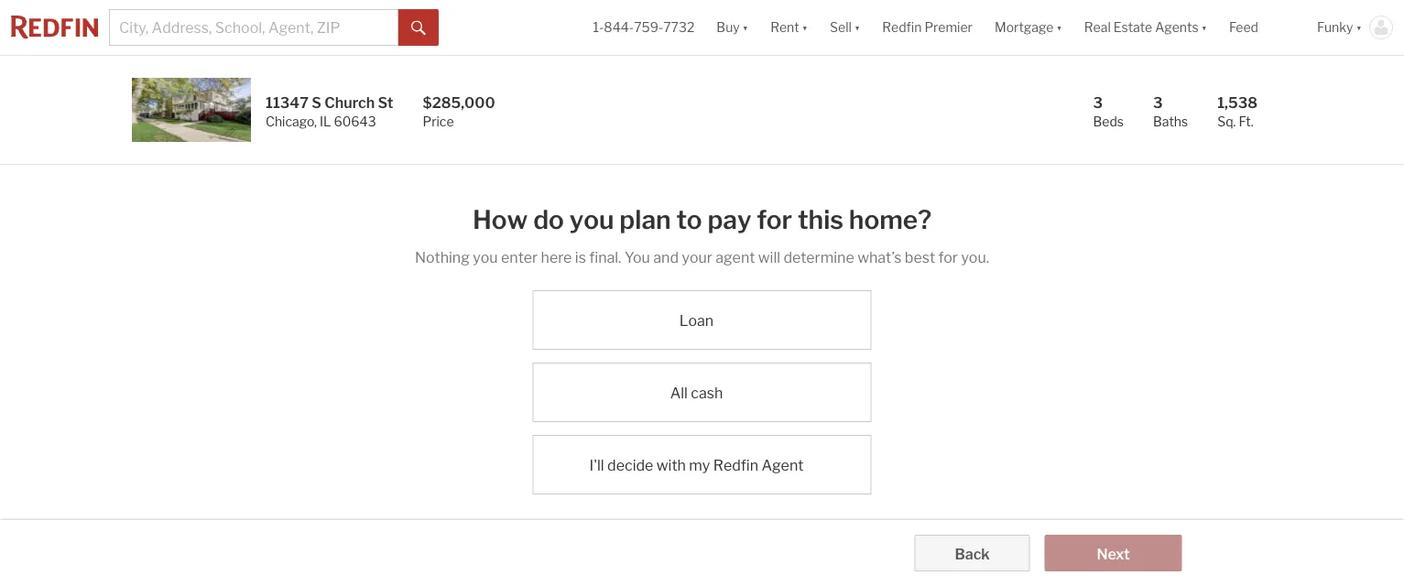 Task type: describe. For each thing, give the bounding box(es) containing it.
this
[[798, 204, 844, 235]]

you.
[[961, 248, 990, 266]]

buy ▾
[[717, 20, 749, 35]]

all
[[670, 384, 688, 402]]

st
[[378, 93, 393, 111]]

1-844-759-7732
[[593, 20, 695, 35]]

3 beds
[[1093, 93, 1124, 129]]

▾ for sell ▾
[[855, 20, 861, 35]]

buy
[[717, 20, 740, 35]]

real
[[1085, 20, 1111, 35]]

home?
[[849, 204, 932, 235]]

for inside how do you plan to pay for this home?. required field. element
[[757, 204, 793, 235]]

844-
[[604, 20, 634, 35]]

1-
[[593, 20, 604, 35]]

do
[[533, 204, 564, 235]]

mortgage
[[995, 20, 1054, 35]]

sell ▾
[[830, 20, 861, 35]]

back
[[955, 545, 990, 563]]

you
[[625, 248, 650, 266]]

with
[[657, 457, 686, 475]]

1,538
[[1218, 93, 1258, 111]]

and
[[654, 248, 679, 266]]

sq.
[[1218, 114, 1236, 129]]

plan
[[620, 204, 671, 235]]

cash
[[691, 384, 723, 402]]

feed button
[[1219, 0, 1306, 55]]

real estate agents ▾ button
[[1074, 0, 1219, 55]]

loan
[[680, 312, 714, 330]]

next button
[[1045, 535, 1182, 572]]

mortgage ▾ button
[[984, 0, 1074, 55]]

$285,000
[[423, 93, 495, 111]]

redfin inside button
[[883, 20, 922, 35]]

11347
[[266, 93, 309, 111]]

real estate agents ▾ link
[[1085, 0, 1208, 55]]

▾ for buy ▾
[[743, 20, 749, 35]]

real estate agents ▾
[[1085, 20, 1208, 35]]

mortgage ▾ button
[[995, 0, 1063, 55]]

nothing you enter here is final. you and your agent will determine what's best for you.
[[415, 248, 990, 266]]

agent
[[762, 457, 804, 475]]

rent ▾ button
[[771, 0, 808, 55]]

3 for 3 beds
[[1093, 93, 1103, 111]]

1 horizontal spatial you
[[570, 204, 614, 235]]

▾ for funky ▾
[[1356, 20, 1362, 35]]

sell ▾ button
[[830, 0, 861, 55]]

church
[[325, 93, 375, 111]]

to
[[677, 204, 702, 235]]

1 vertical spatial for
[[939, 248, 958, 266]]

agent
[[716, 248, 755, 266]]

ft.
[[1239, 114, 1254, 129]]

▾ for rent ▾
[[802, 20, 808, 35]]

759-
[[634, 20, 664, 35]]

next
[[1097, 545, 1130, 563]]

pay
[[708, 204, 752, 235]]

chicago
[[266, 114, 314, 129]]

0 horizontal spatial you
[[473, 248, 498, 266]]



Task type: vqa. For each thing, say whether or not it's contained in the screenshot.
3rd PM from left
no



Task type: locate. For each thing, give the bounding box(es) containing it.
rent ▾ button
[[760, 0, 819, 55]]

3 for 3 baths
[[1153, 93, 1163, 111]]

1 3 from the left
[[1093, 93, 1103, 111]]

here
[[541, 248, 572, 266]]

3 up beds
[[1093, 93, 1103, 111]]

price
[[423, 114, 454, 129]]

3 inside 3 beds
[[1093, 93, 1103, 111]]

funky ▾
[[1317, 20, 1362, 35]]

premier
[[925, 20, 973, 35]]

1 horizontal spatial redfin
[[883, 20, 922, 35]]

▾ right the rent
[[802, 20, 808, 35]]

estate
[[1114, 20, 1153, 35]]

you up is
[[570, 204, 614, 235]]

buy ▾ button
[[706, 0, 760, 55]]

final.
[[589, 248, 622, 266]]

how do you plan to pay for this home?
[[473, 204, 932, 235]]

▾ right funky
[[1356, 20, 1362, 35]]

your
[[682, 248, 713, 266]]

feed
[[1230, 20, 1259, 35]]

3 inside 3 baths
[[1153, 93, 1163, 111]]

submit search image
[[411, 21, 426, 35]]

4 ▾ from the left
[[1057, 20, 1063, 35]]

all cash
[[670, 384, 723, 402]]

0 horizontal spatial 3
[[1093, 93, 1103, 111]]

3
[[1093, 93, 1103, 111], [1153, 93, 1163, 111]]

,
[[314, 114, 317, 129]]

redfin premier button
[[872, 0, 984, 55]]

2 3 from the left
[[1153, 93, 1163, 111]]

1 ▾ from the left
[[743, 20, 749, 35]]

City, Address, School, Agent, ZIP search field
[[109, 9, 399, 46]]

0 horizontal spatial redfin
[[713, 457, 759, 475]]

decide
[[608, 457, 654, 475]]

7732
[[664, 20, 695, 35]]

1-844-759-7732 link
[[593, 20, 695, 35]]

back button
[[915, 535, 1030, 572]]

what's
[[858, 248, 902, 266]]

redfin
[[883, 20, 922, 35], [713, 457, 759, 475]]

buy ▾ button
[[717, 0, 749, 55]]

best
[[905, 248, 935, 266]]

▾ right agents
[[1202, 20, 1208, 35]]

sell
[[830, 20, 852, 35]]

enter
[[501, 248, 538, 266]]

i'll decide with my redfin agent
[[590, 457, 804, 475]]

determine
[[784, 248, 855, 266]]

3 ▾ from the left
[[855, 20, 861, 35]]

baths
[[1153, 114, 1188, 129]]

1 vertical spatial redfin
[[713, 457, 759, 475]]

$285,000 price
[[423, 93, 495, 129]]

you
[[570, 204, 614, 235], [473, 248, 498, 266]]

il
[[320, 114, 331, 129]]

0 vertical spatial for
[[757, 204, 793, 235]]

my
[[689, 457, 710, 475]]

mortgage ▾
[[995, 20, 1063, 35]]

funky
[[1317, 20, 1354, 35]]

6 ▾ from the left
[[1356, 20, 1362, 35]]

5 ▾ from the left
[[1202, 20, 1208, 35]]

redfin left premier
[[883, 20, 922, 35]]

▾ for mortgage ▾
[[1057, 20, 1063, 35]]

agents
[[1155, 20, 1199, 35]]

1 horizontal spatial for
[[939, 248, 958, 266]]

1 vertical spatial you
[[473, 248, 498, 266]]

3 baths
[[1153, 93, 1188, 129]]

▾
[[743, 20, 749, 35], [802, 20, 808, 35], [855, 20, 861, 35], [1057, 20, 1063, 35], [1202, 20, 1208, 35], [1356, 20, 1362, 35]]

▾ right mortgage
[[1057, 20, 1063, 35]]

11347 s church st chicago , il 60643
[[266, 93, 393, 129]]

▾ right buy
[[743, 20, 749, 35]]

rent
[[771, 20, 799, 35]]

beds
[[1093, 114, 1124, 129]]

sell ▾ button
[[819, 0, 872, 55]]

60643
[[334, 114, 376, 129]]

redfin right my
[[713, 457, 759, 475]]

0 horizontal spatial for
[[757, 204, 793, 235]]

1,538 sq. ft.
[[1218, 93, 1258, 129]]

is
[[575, 248, 586, 266]]

how do you plan to pay for this home?. required field. element
[[415, 194, 990, 239]]

i'll
[[590, 457, 604, 475]]

▾ right sell
[[855, 20, 861, 35]]

for up will
[[757, 204, 793, 235]]

rent ▾
[[771, 20, 808, 35]]

1 horizontal spatial 3
[[1153, 93, 1163, 111]]

redfin premier
[[883, 20, 973, 35]]

0 vertical spatial you
[[570, 204, 614, 235]]

how
[[473, 204, 528, 235]]

3 up baths
[[1153, 93, 1163, 111]]

for left you. at the top
[[939, 248, 958, 266]]

nothing
[[415, 248, 470, 266]]

will
[[758, 248, 781, 266]]

s
[[312, 93, 321, 111]]

for
[[757, 204, 793, 235], [939, 248, 958, 266]]

you left enter
[[473, 248, 498, 266]]

2 ▾ from the left
[[802, 20, 808, 35]]

0 vertical spatial redfin
[[883, 20, 922, 35]]



